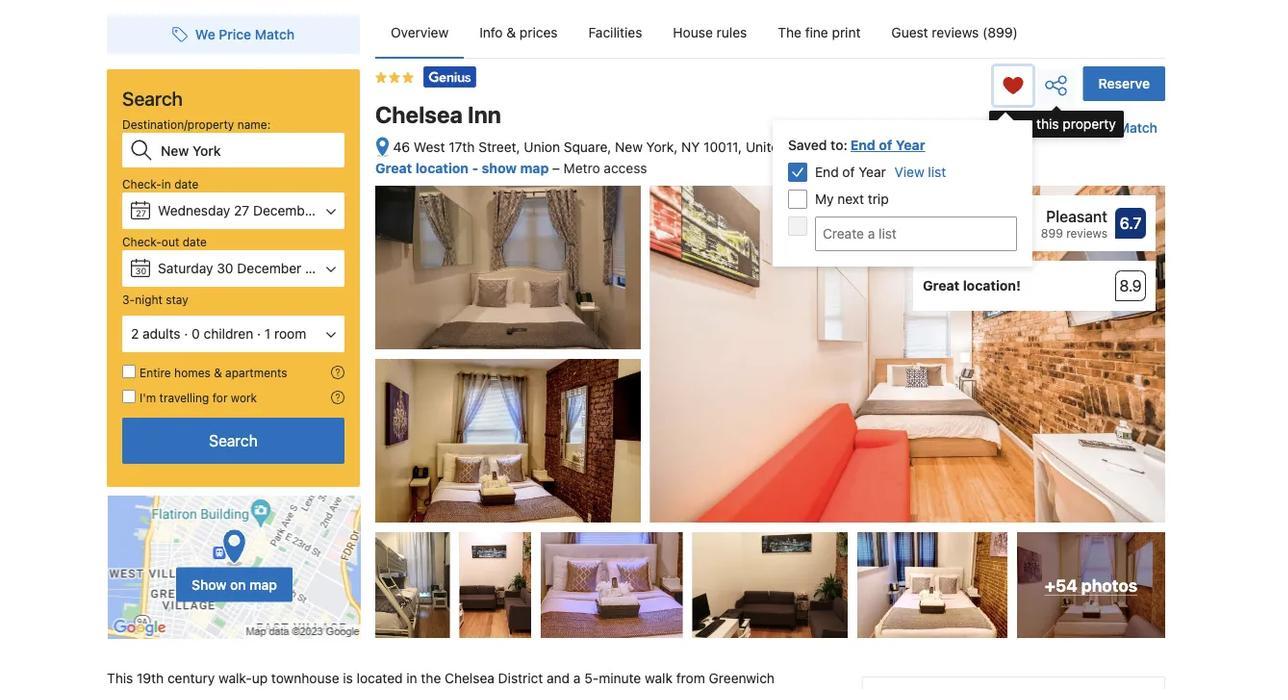 Task type: describe. For each thing, give the bounding box(es) containing it.
show on map
[[192, 577, 277, 592]]

name:
[[237, 117, 271, 131]]

saturday 30 december 2023
[[158, 260, 338, 276]]

2
[[131, 326, 139, 342]]

10011,
[[704, 139, 742, 155]]

Where are you going? field
[[153, 133, 345, 167]]

on
[[230, 577, 246, 592]]

children
[[204, 326, 253, 342]]

new
[[615, 139, 643, 155]]

the fine print
[[778, 25, 861, 40]]

this
[[107, 671, 133, 686]]

1 · from the left
[[184, 326, 188, 342]]

night
[[135, 293, 163, 306]]

greenwich
[[709, 671, 775, 686]]

access
[[604, 160, 647, 176]]

walk-
[[218, 671, 252, 686]]

states
[[791, 139, 830, 155]]

travelling
[[159, 391, 209, 404]]

facilities link
[[573, 8, 658, 58]]

the
[[778, 25, 802, 40]]

december for 27
[[253, 203, 318, 218]]

0 vertical spatial end
[[851, 137, 876, 153]]

show
[[482, 160, 517, 176]]

+54
[[1045, 575, 1078, 595]]

+54 photos link
[[1017, 532, 1166, 638]]

wednesday
[[158, 203, 230, 218]]

check- for out
[[122, 235, 162, 248]]

adults
[[143, 326, 180, 342]]

location!
[[963, 278, 1021, 294]]

map inside 46 west 17th street, union square, new york, ny 10011, united states – great location - show map – metro access
[[520, 160, 549, 176]]

my next trip
[[815, 191, 889, 207]]

Type the name of your list and press enter to add text field
[[815, 217, 1017, 251]]

end of year view list
[[815, 164, 946, 180]]

minute
[[599, 671, 641, 686]]

1 horizontal spatial match
[[1118, 120, 1158, 136]]

great location!
[[923, 278, 1021, 294]]

this 19th century walk-up townhouse is located in the chelsea district and a 5-minute walk from greenwich
[[107, 671, 801, 689]]

location
[[416, 160, 469, 176]]

chelsea inn
[[375, 101, 501, 128]]

scored 6.7 element
[[1116, 208, 1146, 239]]

we price match inside search section
[[195, 26, 295, 42]]

up
[[252, 671, 268, 686]]

3-
[[122, 293, 135, 306]]

click to open map view image
[[375, 136, 390, 159]]

0 vertical spatial chelsea
[[375, 101, 463, 128]]

this
[[1037, 116, 1059, 132]]

reserve
[[1099, 76, 1150, 91]]

1 horizontal spatial we price match button
[[1028, 111, 1166, 145]]

walk
[[645, 671, 673, 686]]

saved
[[788, 137, 827, 153]]

for
[[212, 391, 228, 404]]

print
[[832, 25, 861, 40]]

located
[[357, 671, 403, 686]]

date for check-out date
[[183, 235, 207, 248]]

0 horizontal spatial of
[[843, 164, 855, 180]]

fine
[[805, 25, 829, 40]]

& inside "link"
[[507, 25, 516, 40]]

46 west 17th street, union square, new york, ny 10011, united states – great location - show map – metro access
[[375, 139, 842, 176]]

saturday
[[158, 260, 213, 276]]

(899)
[[983, 25, 1018, 40]]

2023 for wednesday 27 december 2023
[[321, 203, 354, 218]]

york,
[[647, 139, 678, 155]]

a
[[574, 671, 581, 686]]

in inside search section
[[162, 177, 171, 191]]

wednesday 27 december 2023
[[158, 203, 354, 218]]

2023 for saturday 30 december 2023
[[305, 260, 338, 276]]

price inside search section
[[219, 26, 251, 42]]

share this property
[[997, 116, 1116, 132]]

search section
[[99, 0, 368, 640]]

check- for in
[[122, 177, 162, 191]]

next
[[838, 191, 864, 207]]

pleasant 899 reviews
[[1041, 208, 1108, 240]]

match inside search section
[[255, 26, 295, 42]]

-
[[472, 160, 479, 176]]

date for check-in date
[[174, 177, 199, 191]]

house rules
[[673, 25, 747, 40]]

the fine print link
[[763, 8, 876, 58]]

townhouse
[[271, 671, 339, 686]]

trip
[[868, 191, 889, 207]]

search button
[[122, 418, 345, 464]]

century
[[167, 671, 215, 686]]

to:
[[831, 137, 848, 153]]

united
[[746, 139, 787, 155]]

6.7
[[1120, 214, 1142, 233]]

stay
[[166, 293, 188, 306]]

show
[[192, 577, 227, 592]]

1 vertical spatial great
[[923, 278, 960, 294]]

house
[[673, 25, 713, 40]]



Task type: vqa. For each thing, say whether or not it's contained in the screenshot.
Rated pleasant element
yes



Task type: locate. For each thing, give the bounding box(es) containing it.
we price match up "name:"
[[195, 26, 295, 42]]

year up view
[[896, 137, 926, 153]]

1 horizontal spatial end
[[851, 137, 876, 153]]

0 horizontal spatial 30
[[135, 266, 147, 276]]

in up wednesday
[[162, 177, 171, 191]]

district
[[498, 671, 543, 686]]

guest reviews (899)
[[892, 25, 1018, 40]]

reviews inside 'pleasant 899 reviews'
[[1067, 226, 1108, 240]]

work
[[231, 391, 257, 404]]

price right this
[[1082, 120, 1115, 136]]

share
[[997, 116, 1033, 132]]

0 vertical spatial we price match
[[195, 26, 295, 42]]

1 vertical spatial date
[[183, 235, 207, 248]]

we inside search section
[[195, 26, 215, 42]]

0 horizontal spatial year
[[859, 164, 886, 180]]

1 vertical spatial search
[[209, 432, 258, 450]]

1 horizontal spatial reviews
[[1067, 226, 1108, 240]]

homes
[[174, 366, 211, 379]]

i'm travelling for work
[[140, 391, 257, 404]]

inn
[[468, 101, 501, 128]]

in left the
[[406, 671, 417, 686]]

0 horizontal spatial in
[[162, 177, 171, 191]]

3-night stay
[[122, 293, 188, 306]]

photos
[[1082, 575, 1138, 595]]

map
[[520, 160, 549, 176], [250, 577, 277, 592]]

1 vertical spatial of
[[843, 164, 855, 180]]

entire
[[140, 366, 171, 379]]

0 vertical spatial &
[[507, 25, 516, 40]]

1 vertical spatial december
[[237, 260, 302, 276]]

i'm
[[140, 391, 156, 404]]

december
[[253, 203, 318, 218], [237, 260, 302, 276]]

1 horizontal spatial search
[[209, 432, 258, 450]]

1 horizontal spatial –
[[834, 139, 842, 155]]

46
[[393, 139, 410, 155]]

1 horizontal spatial year
[[896, 137, 926, 153]]

search down work
[[209, 432, 258, 450]]

year
[[896, 137, 926, 153], [859, 164, 886, 180]]

info & prices link
[[464, 8, 573, 58]]

27 down check-in date
[[136, 208, 146, 218]]

5-
[[585, 671, 599, 686]]

of
[[879, 137, 893, 153], [843, 164, 855, 180]]

check- up wednesday
[[122, 177, 162, 191]]

0 vertical spatial of
[[879, 137, 893, 153]]

reserve button
[[1083, 66, 1166, 101]]

1 vertical spatial we
[[1059, 120, 1079, 136]]

1 horizontal spatial ·
[[257, 326, 261, 342]]

0 vertical spatial match
[[255, 26, 295, 42]]

0 horizontal spatial price
[[219, 26, 251, 42]]

we up destination/property name:
[[195, 26, 215, 42]]

union
[[524, 139, 560, 155]]

entire homes & apartments
[[140, 366, 287, 379]]

match down "reserve" button
[[1118, 120, 1158, 136]]

and
[[547, 671, 570, 686]]

great down 46
[[375, 160, 412, 176]]

saved to: end of year
[[788, 137, 926, 153]]

0 vertical spatial reviews
[[932, 25, 979, 40]]

pleasant
[[1046, 208, 1108, 226]]

is
[[343, 671, 353, 686]]

0 horizontal spatial match
[[255, 26, 295, 42]]

0 vertical spatial –
[[834, 139, 842, 155]]

1 horizontal spatial of
[[879, 137, 893, 153]]

2023
[[321, 203, 354, 218], [305, 260, 338, 276]]

the
[[421, 671, 441, 686]]

we
[[195, 26, 215, 42], [1059, 120, 1079, 136]]

guest
[[892, 25, 928, 40]]

0 vertical spatial check-
[[122, 177, 162, 191]]

from
[[676, 671, 705, 686]]

out
[[162, 235, 179, 248]]

view
[[895, 164, 925, 180]]

0 vertical spatial date
[[174, 177, 199, 191]]

1 horizontal spatial great
[[923, 278, 960, 294]]

0 vertical spatial year
[[896, 137, 926, 153]]

rules
[[717, 25, 747, 40]]

we price match button
[[164, 17, 302, 52], [1028, 111, 1166, 145]]

map right on
[[250, 577, 277, 592]]

destination/property
[[122, 117, 234, 131]]

great location - show map button
[[375, 160, 552, 176]]

30
[[217, 260, 233, 276], [135, 266, 147, 276]]

we price match button inside search section
[[164, 17, 302, 52]]

1 vertical spatial price
[[1082, 120, 1115, 136]]

metro
[[564, 160, 600, 176]]

0 horizontal spatial reviews
[[932, 25, 979, 40]]

0 vertical spatial search
[[122, 87, 183, 109]]

1 horizontal spatial 30
[[217, 260, 233, 276]]

of up end of year view list
[[879, 137, 893, 153]]

1 horizontal spatial in
[[406, 671, 417, 686]]

0 horizontal spatial we
[[195, 26, 215, 42]]

view list link
[[895, 164, 946, 180]]

reviews
[[932, 25, 979, 40], [1067, 226, 1108, 240]]

2 check- from the top
[[122, 235, 162, 248]]

we price match button up "name:"
[[164, 17, 302, 52]]

1 vertical spatial &
[[214, 366, 222, 379]]

match
[[255, 26, 295, 42], [1118, 120, 1158, 136]]

1 vertical spatial –
[[552, 160, 560, 176]]

1 vertical spatial 2023
[[305, 260, 338, 276]]

info
[[480, 25, 503, 40]]

0 vertical spatial price
[[219, 26, 251, 42]]

guest reviews (899) link
[[876, 8, 1034, 58]]

27
[[234, 203, 249, 218], [136, 208, 146, 218]]

info & prices
[[480, 25, 558, 40]]

0 vertical spatial map
[[520, 160, 549, 176]]

1 vertical spatial year
[[859, 164, 886, 180]]

0 vertical spatial we price match button
[[164, 17, 302, 52]]

+54 photos
[[1045, 575, 1138, 595]]

0 horizontal spatial &
[[214, 366, 222, 379]]

map inside search section
[[250, 577, 277, 592]]

great
[[375, 160, 412, 176], [923, 278, 960, 294]]

west
[[414, 139, 445, 155]]

chelsea up 'west'
[[375, 101, 463, 128]]

great inside 46 west 17th street, union square, new york, ny 10011, united states – great location - show map – metro access
[[375, 160, 412, 176]]

1 vertical spatial map
[[250, 577, 277, 592]]

0 vertical spatial in
[[162, 177, 171, 191]]

0 horizontal spatial search
[[122, 87, 183, 109]]

27 right wednesday
[[234, 203, 249, 218]]

chelsea right the
[[445, 671, 495, 686]]

0 horizontal spatial –
[[552, 160, 560, 176]]

we right share
[[1059, 120, 1079, 136]]

prices
[[520, 25, 558, 40]]

we price match button down "reserve" button
[[1028, 111, 1166, 145]]

check-in date
[[122, 177, 199, 191]]

my
[[815, 191, 834, 207]]

· left 0
[[184, 326, 188, 342]]

search up destination/property
[[122, 87, 183, 109]]

scored 8.9 element
[[1116, 271, 1146, 301]]

0 horizontal spatial great
[[375, 160, 412, 176]]

we price match down "reserve" button
[[1059, 120, 1158, 136]]

1 vertical spatial check-
[[122, 235, 162, 248]]

rated pleasant element
[[923, 205, 1108, 228]]

0 vertical spatial 2023
[[321, 203, 354, 218]]

2 adults · 0 children · 1 room
[[131, 326, 306, 342]]

& inside search section
[[214, 366, 222, 379]]

1 vertical spatial end
[[815, 164, 839, 180]]

0 vertical spatial great
[[375, 160, 412, 176]]

0 horizontal spatial map
[[250, 577, 277, 592]]

price
[[219, 26, 251, 42], [1082, 120, 1115, 136]]

room
[[274, 326, 306, 342]]

map down union
[[520, 160, 549, 176]]

end up 'my'
[[815, 164, 839, 180]]

end
[[851, 137, 876, 153], [815, 164, 839, 180]]

destination/property name:
[[122, 117, 271, 131]]

0 vertical spatial december
[[253, 203, 318, 218]]

0 horizontal spatial ·
[[184, 326, 188, 342]]

2 adults · 0 children · 1 room button
[[122, 316, 345, 352]]

chelsea inside this 19th century walk-up townhouse is located in the chelsea district and a 5-minute walk from greenwich
[[445, 671, 495, 686]]

0 horizontal spatial 27
[[136, 208, 146, 218]]

check- up saturday
[[122, 235, 162, 248]]

december down wednesday 27 december 2023
[[237, 260, 302, 276]]

reviews left (899)
[[932, 25, 979, 40]]

apartments
[[225, 366, 287, 379]]

great left 'location!'
[[923, 278, 960, 294]]

· left 1
[[257, 326, 261, 342]]

price up "name:"
[[219, 26, 251, 42]]

1 vertical spatial chelsea
[[445, 671, 495, 686]]

30 up night
[[135, 266, 147, 276]]

1 vertical spatial we price match button
[[1028, 111, 1166, 145]]

of up next
[[843, 164, 855, 180]]

year up 'trip'
[[859, 164, 886, 180]]

1
[[265, 326, 271, 342]]

december for 30
[[237, 260, 302, 276]]

date up wednesday
[[174, 177, 199, 191]]

1 horizontal spatial price
[[1082, 120, 1115, 136]]

december up saturday 30 december 2023
[[253, 203, 318, 218]]

facilities
[[589, 25, 642, 40]]

reviews down pleasant at the top of the page
[[1067, 226, 1108, 240]]

date right 'out'
[[183, 235, 207, 248]]

if you select this option, we'll show you popular business travel features like breakfast, wifi and free parking. image
[[331, 391, 345, 404], [331, 391, 345, 404]]

19th
[[137, 671, 164, 686]]

0 vertical spatial we
[[195, 26, 215, 42]]

1 vertical spatial in
[[406, 671, 417, 686]]

square,
[[564, 139, 612, 155]]

1 horizontal spatial we price match
[[1059, 120, 1158, 136]]

–
[[834, 139, 842, 155], [552, 160, 560, 176]]

– right states
[[834, 139, 842, 155]]

overview link
[[375, 8, 464, 58]]

& right info
[[507, 25, 516, 40]]

end of year link
[[851, 136, 926, 155]]

overview
[[391, 25, 449, 40]]

1 horizontal spatial 27
[[234, 203, 249, 218]]

1 vertical spatial reviews
[[1067, 226, 1108, 240]]

chelsea
[[375, 101, 463, 128], [445, 671, 495, 686]]

search inside button
[[209, 432, 258, 450]]

1 horizontal spatial map
[[520, 160, 549, 176]]

0
[[192, 326, 200, 342]]

check-out date
[[122, 235, 207, 248]]

1 check- from the top
[[122, 177, 162, 191]]

list
[[928, 164, 946, 180]]

end right "to:"
[[851, 137, 876, 153]]

– down union
[[552, 160, 560, 176]]

house rules link
[[658, 8, 763, 58]]

0 horizontal spatial we price match button
[[164, 17, 302, 52]]

match up "name:"
[[255, 26, 295, 42]]

2 · from the left
[[257, 326, 261, 342]]

0 horizontal spatial end
[[815, 164, 839, 180]]

899
[[1041, 226, 1063, 240]]

0 horizontal spatial we price match
[[195, 26, 295, 42]]

1 vertical spatial match
[[1118, 120, 1158, 136]]

street,
[[479, 139, 520, 155]]

1 horizontal spatial we
[[1059, 120, 1079, 136]]

& up for
[[214, 366, 222, 379]]

ny
[[682, 139, 700, 155]]

1 horizontal spatial &
[[507, 25, 516, 40]]

30 right saturday
[[217, 260, 233, 276]]

we'll show you stays where you can have the entire place to yourself image
[[331, 366, 345, 379], [331, 366, 345, 379]]

1 vertical spatial we price match
[[1059, 120, 1158, 136]]

17th
[[449, 139, 475, 155]]

in inside this 19th century walk-up townhouse is located in the chelsea district and a 5-minute walk from greenwich
[[406, 671, 417, 686]]



